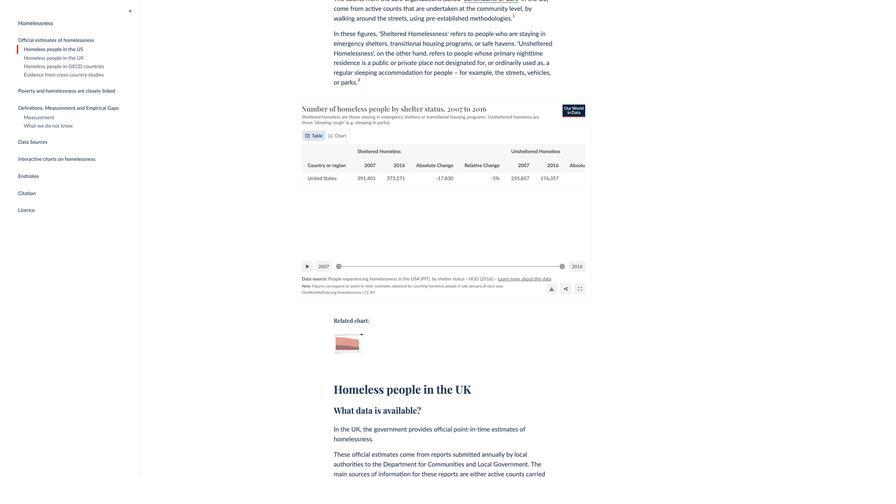 Task type: vqa. For each thing, say whether or not it's contained in the screenshot.
COVID- in the dataset on US COVID-19 vaccination.
no



Task type: describe. For each thing, give the bounding box(es) containing it.
255,857
[[511, 175, 530, 181]]

estimates inside official estimates of homelessness homeless people in the us homeless people in the uk homeless people in oecd countries evidence from cross-country studies
[[35, 37, 56, 43]]

not inside definitions, measurement and empirical gaps measurement what we do not know
[[52, 123, 60, 129]]

data sources link
[[11, 137, 140, 147]]

1 horizontal spatial those
[[349, 114, 360, 120]]

- for 5%
[[491, 175, 493, 181]]

to left 'point-
[[346, 284, 349, 288]]

official estimates of homelessness link
[[11, 35, 140, 45]]

(2016)
[[480, 276, 493, 282]]

emergency inside in these figures, 'sheltered homelessness' refers to people who are staying in emergency shelters, transitional housing programs, or safe havens. 'unsheltered homelessness', on the other hand, refers to people whose primary nighttime residence is a public or private place not designated for, or ordinarily used as, a regular sleeping accommodation for people – for example, the streets, vehicles, or parks.
[[334, 39, 364, 47]]

ourworldindata.org/homelessness
[[302, 290, 362, 294]]

provides
[[409, 425, 432, 433]]

people inside 'number of homeless people by shelter status, 2007 to 2016 sheltered homeless are those staying in emergency shelters or transitional housing programs. unsheltered homeless are those 'sleeping rough' (e.g. sleeping in parks).'
[[369, 104, 390, 113]]

chart:
[[354, 317, 370, 324]]

nighttime
[[517, 49, 543, 57]]

or left the safe
[[475, 39, 481, 47]]

or inside 'number of homeless people by shelter status, 2007 to 2016 sheltered homeless are those staying in emergency shelters or transitional housing programs. unsheltered homeless are those 'sleeping rough' (e.g. sleeping in parks).'
[[421, 114, 426, 120]]

close table of contents image
[[129, 9, 132, 13]]

annually
[[482, 450, 505, 458]]

housing inside in these figures, 'sheltered homelessness' refers to people who are staying in emergency shelters, transitional housing programs, or safe havens. 'unsheltered homelessness', on the other hand, refers to people whose primary nighttime residence is a public or private place not designated for, or ordinarily used as, a regular sleeping accommodation for people – for example, the streets, vehicles, or parks.
[[423, 39, 445, 47]]

country
[[308, 162, 325, 168]]

do
[[45, 123, 51, 129]]

around
[[357, 14, 376, 22]]

ourworldindata.org/homelessness link
[[302, 290, 362, 294]]

number of homeless people by shelter status, 2007 to 2016 sheltered homeless are those staying in emergency shelters or transitional housing programs. unsheltered homeless are those 'sleeping rough' (e.g. sleeping in parks).
[[302, 104, 539, 125]]

homeless people in the uk
[[334, 381, 471, 397]]

chart
[[335, 133, 346, 139]]

homelessness.
[[334, 435, 374, 443]]

2016 up 373,571
[[394, 162, 405, 168]]

homelessness up time'
[[370, 276, 397, 282]]

in inside in these figures, 'sheltered homelessness' refers to people who are staying in emergency shelters, transitional housing programs, or safe havens. 'unsheltered homelessness', on the other hand, refers to people whose primary nighttime residence is a public or private place not designated for, or ordinarily used as, a regular sleeping accommodation for people – for example, the streets, vehicles, or parks.
[[541, 30, 546, 37]]

figures
[[312, 284, 325, 288]]

'
[[519, 0, 520, 2]]

local
[[515, 450, 527, 458]]

shelters,
[[366, 39, 389, 47]]

2 link
[[358, 77, 360, 86]]

estimates inside in the uk, the government provides official point-in-time estimates of homelessness.
[[492, 425, 518, 433]]

from inside these official estimates come from reports submitted annually by local authorities to the department for communities and local government. the main sources of information for these reports are either active counts carri
[[417, 450, 430, 458]]

main
[[334, 470, 347, 477]]

more
[[510, 276, 521, 282]]

states
[[324, 175, 337, 181]]

united
[[308, 175, 322, 181]]

'sheltered
[[379, 30, 407, 37]]

0 horizontal spatial in-
[[361, 284, 366, 288]]

1 vertical spatial refers
[[429, 49, 445, 57]]

homeless people in the uk link
[[17, 54, 140, 62]]

2007 inside 'number of homeless people by shelter status, 2007 to 2016 sheltered homeless are those staying in emergency shelters or transitional housing programs. unsheltered homeless are those 'sleeping rough' (e.g. sleeping in parks).'
[[447, 104, 463, 113]]

hand,
[[413, 49, 428, 57]]

(pit),
[[421, 276, 431, 282]]

for down designated
[[460, 69, 468, 76]]

2 absolute change from the left
[[570, 162, 607, 168]]

of inside official estimates of homelessness homeless people in the us homeless people in the uk homeless people in oecd countries evidence from cross-country studies
[[58, 37, 62, 43]]

figures,
[[357, 30, 378, 37]]

3 change from the left
[[591, 162, 607, 168]]

unsheltered inside 'number of homeless people by shelter status, 2007 to 2016 sheltered homeless are those staying in emergency shelters or transitional housing programs. unsheltered homeless are those 'sleeping rough' (e.g. sleeping in parks).'
[[488, 114, 512, 120]]

country
[[70, 72, 87, 78]]

homelessness inside official estimates of homelessness homeless people in the us homeless people in the uk homeless people in oecd countries evidence from cross-country studies
[[64, 37, 94, 43]]

staying inside 'number of homeless people by shelter status, 2007 to 2016 sheltered homeless are those staying in emergency shelters or transitional housing programs. unsheltered homeless are those 'sleeping rough' (e.g. sleeping in parks).'
[[362, 114, 376, 120]]

ourworldindata.org/homelessness | cc by
[[302, 290, 375, 294]]

homelessness
[[18, 20, 53, 26]]

these
[[334, 450, 350, 458]]

0 horizontal spatial those
[[302, 120, 313, 125]]

citation link
[[11, 188, 140, 199]]

data source: people experiencing homelessness in the usa (pit), by shelter status - hud (2016) – learn more about this data
[[302, 276, 552, 282]]

estimates inside these official estimates come from reports submitted annually by local authorities to the department for communities and local government. the main sources of information for these reports are either active counts carri
[[372, 450, 398, 458]]

note:
[[302, 284, 311, 288]]

community
[[477, 5, 508, 12]]

come inside ' in the us) come from active counts that are undertaken at the community level, by walking around the streets, using pre-established methodologies.
[[334, 5, 349, 12]]

to down programs,
[[447, 49, 453, 57]]

licence
[[18, 207, 35, 213]]

unsheltered homeless
[[511, 148, 561, 154]]

1 vertical spatial sheltered
[[358, 148, 378, 154]]

-5%
[[491, 175, 500, 181]]

1 vertical spatial is
[[375, 405, 381, 416]]

obtained
[[392, 284, 407, 288]]

experiencing
[[343, 276, 369, 282]]

homeless people in oecd countries link
[[17, 62, 140, 71]]

status
[[453, 276, 465, 282]]

staying inside in these figures, 'sheltered homelessness' refers to people who are staying in emergency shelters, transitional housing programs, or safe havens. 'unsheltered homelessness', on the other hand, refers to people whose primary nighttime residence is a public or private place not designated for, or ordinarily used as, a regular sleeping accommodation for people – for example, the streets, vehicles, or parks.
[[520, 30, 539, 37]]

undertaken
[[426, 5, 458, 12]]

counts inside ' in the us) come from active counts that are undertaken at the community level, by walking around the streets, using pre-established methodologies.
[[383, 5, 402, 12]]

shelters
[[405, 114, 420, 120]]

designated
[[446, 59, 476, 67]]

place
[[419, 59, 433, 67]]

ordinarily
[[496, 59, 521, 67]]

people
[[328, 276, 342, 282]]

are left closely
[[78, 88, 85, 94]]

linked
[[102, 88, 115, 94]]

1 vertical spatial what
[[334, 405, 354, 416]]

17,830
[[438, 175, 454, 181]]

source:
[[313, 276, 327, 282]]

uk inside official estimates of homelessness homeless people in the us homeless people in the uk homeless people in oecd countries evidence from cross-country studies
[[77, 55, 84, 61]]

play image
[[306, 265, 309, 269]]

in inside ' in the us) come from active counts that are undertaken at the community level, by walking around the streets, using pre-established methodologies.
[[522, 0, 527, 2]]

relative
[[465, 162, 482, 168]]

chart link
[[326, 131, 349, 141]]

sources
[[349, 470, 370, 477]]

in for in these figures, 'sheltered homelessness' refers to people who are staying in emergency shelters, transitional housing programs, or safe havens. 'unsheltered homelessness', on the other hand, refers to people whose primary nighttime residence is a public or private place not designated for, or ordinarily used as, a regular sleeping accommodation for people – for example, the streets, vehicles, or parks.
[[334, 30, 339, 37]]

estimates up by
[[375, 284, 391, 288]]

shelter inside 'number of homeless people by shelter status, 2007 to 2016 sheltered homeless are those staying in emergency shelters or transitional housing programs. unsheltered homeless are those 'sleeping rough' (e.g. sleeping in parks).'
[[401, 104, 423, 113]]

what data is available?
[[334, 405, 421, 416]]

as,
[[538, 59, 545, 67]]

in the uk, the government provides official point-in-time estimates of homelessness.
[[334, 425, 526, 443]]

at
[[459, 5, 465, 12]]

active inside these official estimates come from reports submitted annually by local authorities to the department for communities and local government. the main sources of information for these reports are either active counts carri
[[488, 470, 505, 477]]

1 vertical spatial unsheltered
[[511, 148, 538, 154]]

the
[[531, 460, 542, 468]]

|
[[363, 290, 364, 294]]

that
[[403, 5, 415, 12]]

what inside definitions, measurement and empirical gaps measurement what we do not know
[[24, 123, 36, 129]]

are inside these official estimates come from reports submitted annually by local authorities to the department for communities and local government. the main sources of information for these reports are either active counts carri
[[460, 470, 469, 477]]

year.
[[496, 284, 504, 288]]

for down department
[[412, 470, 420, 477]]

endnotes
[[18, 173, 39, 179]]

– inside in these figures, 'sheltered homelessness' refers to people who are staying in emergency shelters, transitional housing programs, or safe havens. 'unsheltered homelessness', on the other hand, refers to people whose primary nighttime residence is a public or private place not designated for, or ordinarily used as, a regular sleeping accommodation for people – for example, the streets, vehicles, or parks.
[[454, 69, 458, 76]]

by inside 'number of homeless people by shelter status, 2007 to 2016 sheltered homeless are those staying in emergency shelters or transitional housing programs. unsheltered homeless are those 'sleeping rough' (e.g. sleeping in parks).'
[[392, 104, 399, 113]]

2016 up 176,357
[[548, 162, 559, 168]]

in these figures, 'sheltered homelessness' refers to people who are staying in emergency shelters, transitional housing programs, or safe havens. 'unsheltered homelessness', on the other hand, refers to people whose primary nighttime residence is a public or private place not designated for, or ordinarily used as, a regular sleeping accommodation for people – for example, the streets, vehicles, or parks.
[[334, 30, 553, 86]]

176,357
[[541, 175, 559, 181]]

know
[[61, 123, 73, 129]]

(e.g.
[[346, 120, 354, 125]]

by
[[371, 290, 375, 294]]

2016 inside 'number of homeless people by shelter status, 2007 to 2016 sheltered homeless are those staying in emergency shelters or transitional housing programs. unsheltered homeless are those 'sleeping rough' (e.g. sleeping in parks).'
[[472, 104, 487, 113]]

closely
[[86, 88, 101, 94]]

or left region
[[327, 162, 331, 168]]

number of homeless people by shelter status, 2007 to 2016 link
[[302, 104, 586, 113]]

established
[[438, 14, 469, 22]]

endnotes link
[[11, 171, 140, 181]]

2007 up the 391,401
[[364, 162, 376, 168]]

are up unsheltered homeless on the right top of the page
[[533, 114, 539, 120]]

of inside these official estimates come from reports submitted annually by local authorities to the department for communities and local government. the main sources of information for these reports are either active counts carri
[[371, 470, 377, 477]]

point-
[[454, 425, 470, 433]]

2 absolute from the left
[[570, 162, 590, 168]]

official estimates of homelessness homeless people in the us homeless people in the uk homeless people in oecd countries evidence from cross-country studies
[[18, 37, 104, 78]]

private
[[398, 59, 417, 67]]

definitions, measurement and empirical gaps link
[[11, 103, 140, 113]]

safe
[[482, 39, 494, 47]]

counts inside these official estimates come from reports submitted annually by local authorities to the department for communities and local government. the main sources of information for these reports are either active counts carri
[[506, 470, 525, 477]]

data for data source: people experiencing homelessness in the usa (pit), by shelter status - hud (2016) – learn more about this data
[[302, 276, 312, 282]]

vehicles,
[[528, 69, 551, 76]]

2007 up source:
[[319, 264, 329, 269]]

homelessness link
[[11, 18, 140, 28]]

relative change
[[465, 162, 500, 168]]

about
[[522, 276, 533, 282]]

government
[[374, 425, 407, 433]]

in- inside in the uk, the government provides official point-in-time estimates of homelessness.
[[470, 425, 478, 433]]

official inside these official estimates come from reports submitted annually by local authorities to the department for communities and local government. the main sources of information for these reports are either active counts carri
[[352, 450, 370, 458]]

1 horizontal spatial data
[[543, 276, 552, 282]]

by inside these official estimates come from reports submitted annually by local authorities to the department for communities and local government. the main sources of information for these reports are either active counts carri
[[507, 450, 513, 458]]



Task type: locate. For each thing, give the bounding box(es) containing it.
by
[[525, 5, 532, 12], [392, 104, 399, 113], [432, 276, 437, 282], [408, 284, 412, 288], [507, 450, 513, 458]]

0 vertical spatial uk
[[77, 55, 84, 61]]

1 vertical spatial uk
[[456, 381, 471, 397]]

correspond
[[326, 284, 345, 288]]

us)
[[539, 0, 549, 2]]

0 horizontal spatial –
[[454, 69, 458, 76]]

from up around
[[351, 5, 364, 12]]

sleeping inside 'number of homeless people by shelter status, 2007 to 2016 sheltered homeless are those staying in emergency shelters or transitional housing programs. unsheltered homeless are those 'sleeping rough' (e.g. sleeping in parks).'
[[355, 120, 372, 125]]

estimates right time
[[492, 425, 518, 433]]

active inside ' in the us) come from active counts that are undertaken at the community level, by walking around the streets, using pre-established methodologies.
[[365, 5, 382, 12]]

0 horizontal spatial absolute change
[[416, 162, 454, 168]]

0 horizontal spatial data
[[356, 405, 373, 416]]

streets, inside ' in the us) come from active counts that are undertaken at the community level, by walking around the streets, using pre-established methodologies.
[[388, 14, 408, 22]]

2016 up expand "image"
[[572, 264, 583, 269]]

counting
[[413, 284, 428, 288]]

us
[[77, 46, 83, 52]]

unsheltered right programs.
[[488, 114, 512, 120]]

studies
[[88, 72, 104, 78]]

these down walking
[[341, 30, 356, 37]]

share nodes image
[[564, 287, 568, 291]]

transitional
[[390, 39, 421, 47], [427, 114, 449, 120]]

1 vertical spatial on
[[58, 156, 64, 162]]

licence link
[[11, 206, 140, 216]]

1 vertical spatial come
[[400, 450, 415, 458]]

active down local
[[488, 470, 505, 477]]

late
[[462, 284, 468, 288]]

sheltered down number
[[302, 114, 321, 120]]

unsheltered
[[488, 114, 512, 120], [511, 148, 538, 154]]

0 horizontal spatial transitional
[[390, 39, 421, 47]]

1 vertical spatial data
[[302, 276, 312, 282]]

1 absolute change from the left
[[416, 162, 454, 168]]

0 horizontal spatial refers
[[429, 49, 445, 57]]

0 vertical spatial measurement
[[45, 105, 75, 111]]

transitional down status, in the top of the page
[[427, 114, 449, 120]]

1 vertical spatial streets,
[[506, 69, 526, 76]]

1 vertical spatial reports
[[439, 470, 459, 477]]

in- up the |
[[361, 284, 366, 288]]

0 horizontal spatial streets,
[[388, 14, 408, 22]]

counts
[[383, 5, 402, 12], [506, 470, 525, 477]]

2007 up 255,857
[[518, 162, 530, 168]]

1 horizontal spatial –
[[494, 276, 497, 282]]

0 vertical spatial sleeping
[[355, 69, 377, 76]]

0 horizontal spatial absolute
[[416, 162, 436, 168]]

streets, down the ordinarily
[[506, 69, 526, 76]]

sleeping
[[355, 69, 377, 76], [355, 120, 372, 125]]

and inside definitions, measurement and empirical gaps measurement what we do not know
[[77, 105, 85, 111]]

homelessness',
[[334, 49, 375, 57]]

are up chart
[[342, 114, 348, 120]]

used
[[523, 59, 536, 67]]

housing down homelessness'
[[423, 39, 445, 47]]

2 horizontal spatial from
[[417, 450, 430, 458]]

poverty and homelessness are closely linked link
[[11, 86, 140, 96]]

or right shelters
[[421, 114, 426, 120]]

1 horizontal spatial a
[[547, 59, 550, 67]]

of up 'local'
[[520, 425, 526, 433]]

primary
[[494, 49, 515, 57]]

data
[[543, 276, 552, 282], [356, 405, 373, 416]]

0 vertical spatial official
[[434, 425, 452, 433]]

poverty
[[18, 88, 35, 94]]

cross-
[[57, 72, 70, 78]]

official up authorities
[[352, 450, 370, 458]]

0 vertical spatial data
[[543, 276, 552, 282]]

0 vertical spatial –
[[454, 69, 458, 76]]

unsheltered up 255,857
[[511, 148, 538, 154]]

either
[[470, 470, 486, 477]]

1 vertical spatial shelter
[[438, 276, 452, 282]]

are inside ' in the us) come from active counts that are undertaken at the community level, by walking around the streets, using pre-established methodologies.
[[416, 5, 425, 12]]

1 horizontal spatial and
[[77, 105, 85, 111]]

1 vertical spatial transitional
[[427, 114, 449, 120]]

from left cross-
[[45, 72, 55, 78]]

of inside in the uk, the government provides official point-in-time estimates of homelessness.
[[520, 425, 526, 433]]

0 horizontal spatial these
[[341, 30, 356, 37]]

0 vertical spatial counts
[[383, 5, 402, 12]]

1 vertical spatial these
[[422, 470, 437, 477]]

refers up programs,
[[451, 30, 466, 37]]

submitted
[[453, 450, 480, 458]]

0 vertical spatial shelter
[[401, 104, 423, 113]]

example,
[[469, 69, 494, 76]]

are up using
[[416, 5, 425, 12]]

programs.
[[467, 114, 487, 120]]

0 vertical spatial housing
[[423, 39, 445, 47]]

measurement up we
[[24, 114, 54, 120]]

of inside 'number of homeless people by shelter status, 2007 to 2016 sheltered homeless are those staying in emergency shelters or transitional housing programs. unsheltered homeless are those 'sleeping rough' (e.g. sleeping in parks).'
[[330, 104, 336, 113]]

are right who
[[509, 30, 518, 37]]

absolute
[[416, 162, 436, 168], [570, 162, 590, 168]]

of left each
[[483, 284, 486, 288]]

1 vertical spatial staying
[[362, 114, 376, 120]]

0 horizontal spatial active
[[365, 5, 382, 12]]

2 a from the left
[[547, 59, 550, 67]]

1 horizontal spatial shelter
[[438, 276, 452, 282]]

interactive
[[18, 156, 42, 162]]

is inside in these figures, 'sheltered homelessness' refers to people who are staying in emergency shelters, transitional housing programs, or safe havens. 'unsheltered homelessness', on the other hand, refers to people whose primary nighttime residence is a public or private place not designated for, or ordinarily used as, a regular sleeping accommodation for people – for example, the streets, vehicles, or parks.
[[362, 59, 366, 67]]

sheltered inside 'number of homeless people by shelter status, 2007 to 2016 sheltered homeless are those staying in emergency shelters or transitional housing programs. unsheltered homeless are those 'sleeping rough' (e.g. sleeping in parks).'
[[302, 114, 321, 120]]

1 vertical spatial active
[[488, 470, 505, 477]]

1 horizontal spatial transitional
[[427, 114, 449, 120]]

is
[[362, 59, 366, 67], [375, 405, 381, 416]]

expand image
[[578, 287, 582, 291]]

emergency up homelessness',
[[334, 39, 364, 47]]

come inside these official estimates come from reports submitted annually by local authorities to the department for communities and local government. the main sources of information for these reports are either active counts carri
[[400, 450, 415, 458]]

data inside 'link'
[[18, 139, 29, 145]]

housing inside 'number of homeless people by shelter status, 2007 to 2016 sheltered homeless are those staying in emergency shelters or transitional housing programs. unsheltered homeless are those 'sleeping rough' (e.g. sleeping in parks).'
[[450, 114, 466, 120]]

1 horizontal spatial streets,
[[506, 69, 526, 76]]

1 horizontal spatial sheltered
[[358, 148, 378, 154]]

not right place
[[435, 59, 444, 67]]

to up programs.
[[464, 104, 471, 113]]

counts down the government.
[[506, 470, 525, 477]]

time'
[[366, 284, 374, 288]]

- for 17,830
[[436, 175, 438, 181]]

counts left "that"
[[383, 5, 402, 12]]

or down the regular
[[334, 78, 340, 86]]

and
[[36, 88, 45, 94], [77, 105, 85, 111], [466, 460, 476, 468]]

staying left the parks).
[[362, 114, 376, 120]]

2016 up programs.
[[472, 104, 487, 113]]

0 horizontal spatial counts
[[383, 5, 402, 12]]

0 horizontal spatial what
[[24, 123, 36, 129]]

sleeping right the '(e.g.'
[[355, 120, 372, 125]]

from down in the uk, the government provides official point-in-time estimates of homelessness.
[[417, 450, 430, 458]]

to inside 'number of homeless people by shelter status, 2007 to 2016 sheltered homeless are those staying in emergency shelters or transitional housing programs. unsheltered homeless are those 'sleeping rough' (e.g. sleeping in parks).'
[[464, 104, 471, 113]]

what left we
[[24, 123, 36, 129]]

on inside interactive charts on homelessness link
[[58, 156, 64, 162]]

what up the uk,
[[334, 405, 354, 416]]

1 horizontal spatial uk
[[456, 381, 471, 397]]

is down homelessness',
[[362, 59, 366, 67]]

0 vertical spatial on
[[377, 49, 384, 57]]

0 horizontal spatial and
[[36, 88, 45, 94]]

housing down number of homeless people by shelter status, 2007 to 2016 link
[[450, 114, 466, 120]]

2 horizontal spatial change
[[591, 162, 607, 168]]

data for data sources
[[18, 139, 29, 145]]

who
[[496, 30, 508, 37]]

1 a from the left
[[368, 59, 371, 67]]

0 vertical spatial refers
[[451, 30, 466, 37]]

estimates up department
[[372, 450, 398, 458]]

'sleeping
[[314, 120, 331, 125]]

information
[[379, 470, 411, 477]]

emergency inside 'number of homeless people by shelter status, 2007 to 2016 sheltered homeless are those staying in emergency shelters or transitional housing programs. unsheltered homeless are those 'sleeping rough' (e.g. sleeping in parks).'
[[382, 114, 403, 120]]

1 horizontal spatial official
[[434, 425, 452, 433]]

or up accommodation
[[391, 59, 396, 67]]

citation
[[18, 190, 36, 196]]

download image
[[550, 287, 554, 291]]

of up "rough'"
[[330, 104, 336, 113]]

definitions, measurement and empirical gaps measurement what we do not know
[[18, 105, 119, 129]]

and down submitted
[[466, 460, 476, 468]]

in down walking
[[334, 30, 339, 37]]

a left public
[[368, 59, 371, 67]]

1 horizontal spatial staying
[[520, 30, 539, 37]]

public
[[372, 59, 389, 67]]

active up around
[[365, 5, 382, 12]]

1 vertical spatial sleeping
[[355, 120, 372, 125]]

cc by link
[[364, 290, 375, 294]]

these down communities
[[422, 470, 437, 477]]

whose
[[475, 49, 493, 57]]

from inside ' in the us) come from active counts that are undertaken at the community level, by walking around the streets, using pre-established methodologies.
[[351, 5, 364, 12]]

sheltered up the 391,401
[[358, 148, 378, 154]]

region
[[332, 162, 346, 168]]

1 horizontal spatial change
[[483, 162, 500, 168]]

by inside ' in the us) come from active counts that are undertaken at the community level, by walking around the streets, using pre-established methodologies.
[[525, 5, 532, 12]]

1 horizontal spatial on
[[377, 49, 384, 57]]

streets, inside in these figures, 'sheltered homelessness' refers to people who are staying in emergency shelters, transitional housing programs, or safe havens. 'unsheltered homelessness', on the other hand, refers to people whose primary nighttime residence is a public or private place not designated for, or ordinarily used as, a regular sleeping accommodation for people – for example, the streets, vehicles, or parks.
[[506, 69, 526, 76]]

a right as,
[[547, 59, 550, 67]]

0 horizontal spatial uk
[[77, 55, 84, 61]]

to up sources
[[365, 460, 371, 468]]

and up measurement link
[[77, 105, 85, 111]]

homelessness down cross-
[[46, 88, 76, 94]]

staying up 'unsheltered
[[520, 30, 539, 37]]

2 change from the left
[[483, 162, 500, 168]]

streets, down "that"
[[388, 14, 408, 22]]

transitional inside 'number of homeless people by shelter status, 2007 to 2016 sheltered homeless are those staying in emergency shelters or transitional housing programs. unsheltered homeless are those 'sleeping rough' (e.g. sleeping in parks).'
[[427, 114, 449, 120]]

0 horizontal spatial not
[[52, 123, 60, 129]]

2 vertical spatial from
[[417, 450, 430, 458]]

to up programs,
[[468, 30, 474, 37]]

active
[[365, 5, 382, 12], [488, 470, 505, 477]]

1 vertical spatial housing
[[450, 114, 466, 120]]

shelter
[[401, 104, 423, 113], [438, 276, 452, 282]]

0 vertical spatial staying
[[520, 30, 539, 37]]

data sources
[[18, 139, 47, 145]]

these inside these official estimates come from reports submitted annually by local authorities to the department for communities and local government. the main sources of information for these reports are either active counts carri
[[422, 470, 437, 477]]

1 horizontal spatial absolute change
[[570, 162, 607, 168]]

regular
[[334, 69, 353, 76]]

are left the either
[[460, 470, 469, 477]]

on inside in these figures, 'sheltered homelessness' refers to people who are staying in emergency shelters, transitional housing programs, or safe havens. 'unsheltered homelessness', on the other hand, refers to people whose primary nighttime residence is a public or private place not designated for, or ordinarily used as, a regular sleeping accommodation for people – for example, the streets, vehicles, or parks.
[[377, 49, 384, 57]]

0 vertical spatial not
[[435, 59, 444, 67]]

1 in from the top
[[334, 30, 339, 37]]

official left point-
[[434, 425, 452, 433]]

table link
[[303, 131, 326, 141]]

emergency left shelters
[[382, 114, 403, 120]]

shelter left status
[[438, 276, 452, 282]]

0 horizontal spatial official
[[352, 450, 370, 458]]

gaps
[[108, 105, 119, 111]]

not
[[435, 59, 444, 67], [52, 123, 60, 129]]

1 vertical spatial from
[[45, 72, 55, 78]]

the inside these official estimates come from reports submitted annually by local authorities to the department for communities and local government. the main sources of information for these reports are either active counts carri
[[373, 460, 382, 468]]

0 horizontal spatial data
[[18, 139, 29, 145]]

transitional inside in these figures, 'sheltered homelessness' refers to people who are staying in emergency shelters, transitional housing programs, or safe havens. 'unsheltered homelessness', on the other hand, refers to people whose primary nighttime residence is a public or private place not designated for, or ordinarily used as, a regular sleeping accommodation for people – for example, the streets, vehicles, or parks.
[[390, 39, 421, 47]]

walking
[[334, 14, 355, 22]]

those right "rough'"
[[349, 114, 360, 120]]

for right department
[[418, 460, 426, 468]]

are inside in these figures, 'sheltered homelessness' refers to people who are staying in emergency shelters, transitional housing programs, or safe havens. 'unsheltered homelessness', on the other hand, refers to people whose primary nighttime residence is a public or private place not designated for, or ordinarily used as, a regular sleeping accommodation for people – for example, the streets, vehicles, or parks.
[[509, 30, 518, 37]]

1 absolute from the left
[[416, 162, 436, 168]]

data left sources
[[18, 139, 29, 145]]

not inside in these figures, 'sheltered homelessness' refers to people who are staying in emergency shelters, transitional housing programs, or safe havens. 'unsheltered homelessness', on the other hand, refers to people whose primary nighttime residence is a public or private place not designated for, or ordinarily used as, a regular sleeping accommodation for people – for example, the streets, vehicles, or parks.
[[435, 59, 444, 67]]

0 vertical spatial is
[[362, 59, 366, 67]]

1 vertical spatial not
[[52, 123, 60, 129]]

1 horizontal spatial what
[[334, 405, 354, 416]]

in inside in these figures, 'sheltered homelessness' refers to people who are staying in emergency shelters, transitional housing programs, or safe havens. 'unsheltered homelessness', on the other hand, refers to people whose primary nighttime residence is a public or private place not designated for, or ordinarily used as, a regular sleeping accommodation for people – for example, the streets, vehicles, or parks.
[[334, 30, 339, 37]]

rough'
[[333, 120, 345, 125]]

reports up communities
[[431, 450, 451, 458]]

to inside these official estimates come from reports submitted annually by local authorities to the department for communities and local government. the main sources of information for these reports are either active counts carri
[[365, 460, 371, 468]]

sleeping up 2
[[355, 69, 377, 76]]

poverty and homelessness are closely linked
[[18, 88, 115, 94]]

1 horizontal spatial these
[[422, 470, 437, 477]]

from inside official estimates of homelessness homeless people in the us homeless people in the uk homeless people in oecd countries evidence from cross-country studies
[[45, 72, 55, 78]]

0 vertical spatial streets,
[[388, 14, 408, 22]]

or
[[475, 39, 481, 47], [391, 59, 396, 67], [488, 59, 494, 67], [334, 78, 340, 86], [421, 114, 426, 120], [327, 162, 331, 168]]

data right this
[[543, 276, 552, 282]]

is up government
[[375, 405, 381, 416]]

1 vertical spatial in
[[334, 425, 339, 433]]

1 horizontal spatial housing
[[450, 114, 466, 120]]

0 vertical spatial active
[[365, 5, 382, 12]]

transitional up other
[[390, 39, 421, 47]]

countries
[[84, 63, 104, 69]]

those up table icon
[[302, 120, 313, 125]]

2 horizontal spatial and
[[466, 460, 476, 468]]

and inside these official estimates come from reports submitted annually by local authorities to the department for communities and local government. the main sources of information for these reports are either active counts carri
[[466, 460, 476, 468]]

391,401
[[358, 175, 376, 181]]

of up 'homeless people in the us' link
[[58, 37, 62, 43]]

'point-
[[350, 284, 361, 288]]

1 horizontal spatial counts
[[506, 470, 525, 477]]

1 horizontal spatial -
[[466, 276, 468, 282]]

0 horizontal spatial shelter
[[401, 104, 423, 113]]

programs,
[[446, 39, 473, 47]]

in for in the uk, the government provides official point-in-time estimates of homelessness.
[[334, 425, 339, 433]]

table image
[[305, 134, 310, 138]]

empirical
[[86, 105, 106, 111]]

and right poverty
[[36, 88, 45, 94]]

1 change from the left
[[437, 162, 454, 168]]

0 vertical spatial and
[[36, 88, 45, 94]]

0 vertical spatial sheltered
[[302, 114, 321, 120]]

sleeping inside in these figures, 'sheltered homelessness' refers to people who are staying in emergency shelters, transitional housing programs, or safe havens. 'unsheltered homelessness', on the other hand, refers to people whose primary nighttime residence is a public or private place not designated for, or ordinarily used as, a regular sleeping accommodation for people – for example, the streets, vehicles, or parks.
[[355, 69, 377, 76]]

government.
[[494, 460, 530, 468]]

1 vertical spatial –
[[494, 276, 497, 282]]

country or region
[[308, 162, 346, 168]]

homelessness inside interactive charts on homelessness link
[[65, 156, 95, 162]]

2 in from the top
[[334, 425, 339, 433]]

not right do
[[52, 123, 60, 129]]

reports down communities
[[439, 470, 459, 477]]

in- up submitted
[[470, 425, 478, 433]]

– left learn
[[494, 276, 497, 282]]

0 vertical spatial from
[[351, 5, 364, 12]]

0 vertical spatial in-
[[361, 284, 366, 288]]

local
[[478, 460, 492, 468]]

homelessness inside poverty and homelessness are closely linked link
[[46, 88, 76, 94]]

0 horizontal spatial come
[[334, 5, 349, 12]]

come up department
[[400, 450, 415, 458]]

1 horizontal spatial absolute
[[570, 162, 590, 168]]

0 vertical spatial these
[[341, 30, 356, 37]]

interactive charts on homelessness link
[[11, 154, 140, 164]]

parks).
[[378, 120, 391, 125]]

are
[[416, 5, 425, 12], [509, 30, 518, 37], [78, 88, 85, 94], [342, 114, 348, 120], [533, 114, 539, 120], [460, 470, 469, 477]]

on right "charts"
[[58, 156, 64, 162]]

official inside in the uk, the government provides official point-in-time estimates of homelessness.
[[434, 425, 452, 433]]

accommodation
[[379, 69, 423, 76]]

of
[[58, 37, 62, 43], [330, 104, 336, 113], [483, 284, 486, 288], [520, 425, 526, 433], [371, 470, 377, 477]]

1 horizontal spatial not
[[435, 59, 444, 67]]

1 vertical spatial data
[[356, 405, 373, 416]]

0 vertical spatial what
[[24, 123, 36, 129]]

1 vertical spatial in-
[[470, 425, 478, 433]]

charts
[[43, 156, 57, 162]]

0 horizontal spatial emergency
[[334, 39, 364, 47]]

homelessness down data sources 'link'
[[65, 156, 95, 162]]

on up public
[[377, 49, 384, 57]]

hud
[[469, 276, 479, 282]]

1 horizontal spatial active
[[488, 470, 505, 477]]

0 horizontal spatial is
[[362, 59, 366, 67]]

these inside in these figures, 'sheltered homelessness' refers to people who are staying in emergency shelters, transitional housing programs, or safe havens. 'unsheltered homelessness', on the other hand, refers to people whose primary nighttime residence is a public or private place not designated for, or ordinarily used as, a regular sleeping accommodation for people – for example, the streets, vehicles, or parks.
[[341, 30, 356, 37]]

0 vertical spatial reports
[[431, 450, 451, 458]]

0 vertical spatial emergency
[[334, 39, 364, 47]]

– down designated
[[454, 69, 458, 76]]

homeless
[[24, 46, 46, 52], [24, 55, 45, 61], [24, 63, 45, 69], [380, 148, 401, 154], [539, 148, 561, 154], [334, 381, 384, 397]]

1 horizontal spatial refers
[[451, 30, 466, 37]]

data up the uk,
[[356, 405, 373, 416]]

in inside in the uk, the government provides official point-in-time estimates of homelessness.
[[334, 425, 339, 433]]

1 vertical spatial counts
[[506, 470, 525, 477]]

0 horizontal spatial a
[[368, 59, 371, 67]]

estimates right the official
[[35, 37, 56, 43]]

0 horizontal spatial on
[[58, 156, 64, 162]]

for down place
[[425, 69, 432, 76]]

1 horizontal spatial is
[[375, 405, 381, 416]]

data up note:
[[302, 276, 312, 282]]

1 horizontal spatial emergency
[[382, 114, 403, 120]]

0 vertical spatial data
[[18, 139, 29, 145]]

definitions,
[[18, 105, 44, 111]]

these official estimates come from reports submitted annually by local authorities to the department for communities and local government. the main sources of information for these reports are either active counts carri
[[334, 450, 552, 477]]

homelessness up us
[[64, 37, 94, 43]]

methodologies.
[[470, 14, 512, 22]]

2007 right status, in the top of the page
[[447, 104, 463, 113]]

shelter up shelters
[[401, 104, 423, 113]]

come up walking
[[334, 5, 349, 12]]

sources
[[30, 139, 47, 145]]

1 vertical spatial measurement
[[24, 114, 54, 120]]

refers up place
[[429, 49, 445, 57]]

or right "for,"
[[488, 59, 494, 67]]

in up homelessness.
[[334, 425, 339, 433]]



